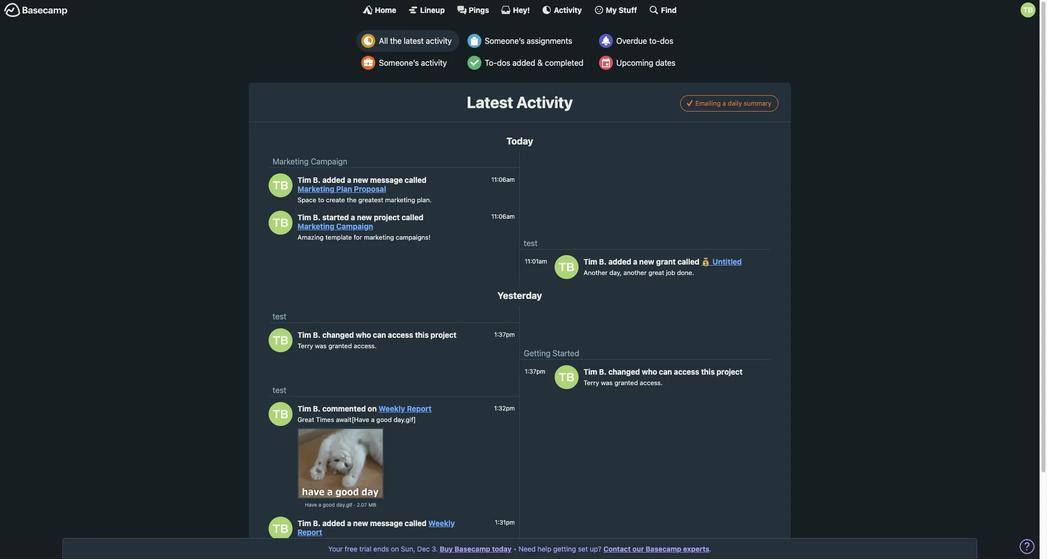 Task type: locate. For each thing, give the bounding box(es) containing it.
weekly report link for tim b. commented on
[[379, 405, 432, 414]]

0 vertical spatial test link
[[524, 239, 538, 248]]

0 vertical spatial on
[[368, 405, 377, 414]]

latest activity
[[467, 93, 573, 112]]

added for tim b. added a new message called marketing plan proposal
[[323, 176, 346, 185]]

experts
[[684, 545, 710, 554]]

terry for test
[[298, 342, 313, 350]]

can
[[373, 331, 386, 340], [659, 368, 673, 377]]

job
[[667, 269, 676, 277]]

weekly up ask
[[429, 519, 455, 528]]

1:37pm down getting
[[525, 368, 546, 375]]

1 vertical spatial can
[[659, 368, 673, 377]]

1 horizontal spatial access
[[674, 368, 700, 377]]

today
[[507, 135, 534, 146]]

up?
[[590, 545, 602, 554]]

weekly up day.gif]
[[379, 405, 405, 414]]

0 horizontal spatial on
[[368, 405, 377, 414]]

my stuff
[[606, 5, 638, 14]]

someone's
[[485, 36, 525, 45], [379, 58, 419, 67]]

project for test
[[431, 331, 457, 340]]

marketing campaign link up 'template'
[[298, 222, 373, 231]]

on
[[368, 405, 377, 414], [391, 545, 399, 554]]

0 vertical spatial the
[[390, 36, 402, 45]]

1 vertical spatial terry
[[584, 379, 600, 387]]

1 vertical spatial was
[[601, 379, 613, 387]]

test for tim b. added a new grant called
[[524, 239, 538, 248]]

to right space
[[318, 196, 324, 204]]

someone's assignments link
[[463, 30, 591, 52]]

dos up dates
[[661, 36, 674, 45]]

tim
[[298, 176, 311, 185], [298, 213, 311, 222], [584, 257, 598, 266], [298, 331, 311, 340], [584, 368, 598, 377], [298, 405, 311, 414], [298, 519, 311, 528]]

added inside tim b. added a new message called marketing plan proposal
[[323, 176, 346, 185]]

activity
[[426, 36, 452, 45], [421, 58, 447, 67]]

was
[[315, 342, 327, 350], [601, 379, 613, 387]]

0 horizontal spatial the
[[347, 196, 357, 204]]

dos
[[661, 36, 674, 45], [497, 58, 511, 67]]

this for getting started
[[702, 368, 715, 377]]

set
[[578, 545, 588, 554]]

1 horizontal spatial tim burton image
[[1022, 2, 1036, 17]]

2 horizontal spatial project
[[717, 368, 743, 377]]

1 vertical spatial weekly report link
[[298, 519, 455, 537]]

a down tim b. commented on weekly report
[[371, 416, 375, 424]]

have
[[305, 502, 317, 508]]

great
[[298, 416, 314, 424]]

new up another day, another great job done.
[[640, 257, 655, 266]]

1 vertical spatial message
[[370, 519, 403, 528]]

emailing a daily summary
[[696, 99, 772, 107]]

marketing campaign link up space
[[273, 157, 348, 166]]

marketing for tim b. added a new message called marketing plan proposal
[[298, 185, 335, 194]]

0 horizontal spatial dos
[[497, 58, 511, 67]]

1 vertical spatial someone's
[[379, 58, 419, 67]]

basecamp right our
[[646, 545, 682, 554]]

0 vertical spatial 1:37pm element
[[495, 331, 515, 338]]

called up plan.
[[405, 176, 427, 185]]

to left ask
[[422, 540, 429, 548]]

this
[[298, 540, 311, 548]]

someone's inside the someone's activity "link"
[[379, 58, 419, 67]]

1 horizontal spatial project
[[431, 331, 457, 340]]

terry was granted access. for getting started
[[584, 379, 663, 387]]

1 vertical spatial activity
[[421, 58, 447, 67]]

this for test
[[415, 331, 429, 340]]

0 horizontal spatial tim burton image
[[269, 211, 293, 235]]

the
[[390, 36, 402, 45], [347, 196, 357, 204]]

upcoming dates
[[617, 58, 676, 67]]

1 basecamp from the left
[[455, 545, 491, 554]]

0 horizontal spatial access
[[388, 331, 414, 340]]

board
[[341, 540, 359, 548]]

tim burton image
[[269, 174, 293, 198], [555, 256, 579, 279], [269, 329, 293, 353], [555, 366, 579, 390], [269, 403, 293, 427], [269, 517, 293, 541]]

marketing
[[273, 157, 309, 166], [298, 185, 335, 194], [298, 222, 335, 231]]

home
[[375, 5, 397, 14]]

11:06am element for tim b. started a new project called marketing campaign
[[492, 213, 515, 221]]

who
[[356, 331, 371, 340], [642, 368, 658, 377]]

0 vertical spatial dos
[[661, 36, 674, 45]]

switch accounts image
[[4, 2, 68, 18]]

another
[[624, 269, 647, 277]]

overdue to-dos link
[[594, 30, 684, 52]]

0 horizontal spatial this
[[415, 331, 429, 340]]

report inside 'weekly report'
[[298, 528, 323, 537]]

0 vertical spatial access.
[[354, 342, 377, 350]]

tim b. commented on weekly report
[[298, 405, 432, 414]]

1 vertical spatial the
[[347, 196, 357, 204]]

changed for test
[[323, 331, 354, 340]]

someone's up the 'to-'
[[485, 36, 525, 45]]

0 vertical spatial this
[[415, 331, 429, 340]]

1 vertical spatial access.
[[640, 379, 663, 387]]

to-dos added & completed link
[[463, 52, 591, 74]]

0 vertical spatial changed
[[323, 331, 354, 340]]

added
[[513, 58, 536, 67], [323, 176, 346, 185], [609, 257, 632, 266], [323, 519, 346, 528]]

0 vertical spatial can
[[373, 331, 386, 340]]

1 horizontal spatial basecamp
[[646, 545, 682, 554]]

added for to-dos added & completed
[[513, 58, 536, 67]]

on left sun,
[[391, 545, 399, 554]]

1 horizontal spatial changed
[[609, 368, 641, 377]]

someone's activity link
[[357, 52, 460, 74]]

marketing left plan.
[[385, 196, 416, 204]]

plan.
[[417, 196, 432, 204]]

2 vertical spatial test
[[273, 386, 287, 395]]

called up done.
[[678, 257, 700, 266]]

on up great times await[have a good day.gif]
[[368, 405, 377, 414]]

1 horizontal spatial the
[[390, 36, 402, 45]]

💰 untitled link
[[702, 257, 742, 266]]

called up campaigns!
[[402, 213, 424, 222]]

weekly report link for tim b. added a new message called
[[298, 519, 455, 537]]

11:06am for tim b. added a new message called
[[492, 176, 515, 183]]

0 vertical spatial test
[[524, 239, 538, 248]]

0 horizontal spatial to
[[318, 196, 324, 204]]

added left &
[[513, 58, 536, 67]]

serve
[[372, 540, 389, 548]]

1 horizontal spatial access.
[[640, 379, 663, 387]]

2 11:06am from the top
[[492, 213, 515, 221]]

to
[[318, 196, 324, 204], [422, 540, 429, 548]]

dos right todo icon
[[497, 58, 511, 67]]

schedule image
[[599, 56, 613, 70]]

home link
[[363, 5, 397, 15]]

1 horizontal spatial tim b. changed who can access this project
[[584, 368, 743, 377]]

someone's for someone's activity
[[379, 58, 419, 67]]

0 horizontal spatial changed
[[323, 331, 354, 340]]

1:37pm element
[[495, 331, 515, 338], [525, 368, 546, 375]]

done.
[[678, 269, 695, 277]]

11:06am element for tim b. added a new message called marketing plan proposal
[[492, 176, 515, 183]]

0 vertical spatial marketing campaign link
[[273, 157, 348, 166]]

a right started
[[351, 213, 355, 222]]

0 horizontal spatial granted
[[329, 342, 352, 350]]

1 vertical spatial terry was granted access.
[[584, 379, 663, 387]]

1 vertical spatial 1:37pm element
[[525, 368, 546, 375]]

campaign up the marketing plan proposal link
[[311, 157, 348, 166]]

person report image
[[362, 56, 376, 70]]

0 horizontal spatial basecamp
[[455, 545, 491, 554]]

1 horizontal spatial 1:37pm element
[[525, 368, 546, 375]]

new inside tim b. added a new message called marketing plan proposal
[[353, 176, 369, 185]]

1 horizontal spatial terry was granted access.
[[584, 379, 663, 387]]

tim b. changed who can access this project for test
[[298, 331, 457, 340]]

weekly report link up day.gif]
[[379, 405, 432, 414]]

0 vertical spatial weekly report link
[[379, 405, 432, 414]]

campaign up the for
[[337, 222, 373, 231]]

a left proposal
[[347, 176, 352, 185]]

find
[[662, 5, 677, 14]]

stuff
[[619, 5, 638, 14]]

1 horizontal spatial 1:37pm
[[525, 368, 546, 375]]

activity up the assignments at the right top of page
[[554, 5, 582, 14]]

report up day.gif]
[[407, 405, 432, 414]]

project
[[374, 213, 400, 222], [431, 331, 457, 340], [717, 368, 743, 377]]

11:06am
[[492, 176, 515, 183], [492, 213, 515, 221]]

1 vertical spatial 11:06am
[[492, 213, 515, 221]]

1 vertical spatial test link
[[273, 312, 287, 321]]

added up day, at top
[[609, 257, 632, 266]]

2 vertical spatial marketing
[[298, 222, 335, 231]]

11:01am element
[[525, 258, 548, 265]]

latest
[[404, 36, 424, 45]]

granted for getting started
[[615, 379, 638, 387]]

1 horizontal spatial to
[[422, 540, 429, 548]]

a
[[723, 99, 727, 107], [347, 176, 352, 185], [351, 213, 355, 222], [634, 257, 638, 266], [371, 416, 375, 424], [319, 502, 322, 508], [347, 519, 352, 528], [399, 540, 403, 548]]

1 horizontal spatial who
[[642, 368, 658, 377]]

0 horizontal spatial terry
[[298, 342, 313, 350]]

message up the this message board will serve as a place to ask questions
[[370, 519, 403, 528]]

0 horizontal spatial was
[[315, 342, 327, 350]]

campaign
[[311, 157, 348, 166], [337, 222, 373, 231]]

3.
[[432, 545, 438, 554]]

day.gif]
[[394, 416, 416, 424]]

0 horizontal spatial project
[[374, 213, 400, 222]]

greatest
[[359, 196, 384, 204]]

marketing right the for
[[364, 233, 394, 241]]

completed
[[545, 58, 584, 67]]

1 horizontal spatial granted
[[615, 379, 638, 387]]

1 vertical spatial weekly
[[429, 519, 455, 528]]

0 vertical spatial 1:37pm
[[495, 331, 515, 338]]

a left daily
[[723, 99, 727, 107]]

new for marketing plan proposal
[[353, 176, 369, 185]]

0 horizontal spatial can
[[373, 331, 386, 340]]

1:37pm element for getting started
[[525, 368, 546, 375]]

tim burton image for job
[[555, 256, 579, 279]]

someone's activity
[[379, 58, 447, 67]]

0 horizontal spatial someone's
[[379, 58, 419, 67]]

added down have a good day.gif 2.07 mb
[[323, 519, 346, 528]]

new for marketing campaign
[[357, 213, 372, 222]]

report
[[407, 405, 432, 414], [298, 528, 323, 537]]

great
[[649, 269, 665, 277]]

test
[[524, 239, 538, 248], [273, 312, 287, 321], [273, 386, 287, 395]]

1 horizontal spatial good
[[377, 416, 392, 424]]

11:06am element
[[492, 176, 515, 183], [492, 213, 515, 221]]

getting
[[554, 545, 577, 554]]

zoom have a good day.gif image
[[299, 429, 383, 498]]

granted
[[329, 342, 352, 350], [615, 379, 638, 387]]

1 vertical spatial granted
[[615, 379, 638, 387]]

1 11:06am from the top
[[492, 176, 515, 183]]

2 vertical spatial project
[[717, 368, 743, 377]]

todo image
[[468, 56, 482, 70]]

1 horizontal spatial weekly
[[429, 519, 455, 528]]

untitled
[[713, 257, 742, 266]]

assignments
[[527, 36, 573, 45]]

my stuff button
[[594, 5, 638, 15]]

activity inside the someone's activity "link"
[[421, 58, 447, 67]]

0 vertical spatial marketing
[[385, 196, 416, 204]]

good left day.gif
[[323, 502, 335, 508]]

1:37pm down yesterday
[[495, 331, 515, 338]]

activity link
[[542, 5, 582, 15]]

the right all
[[390, 36, 402, 45]]

1 vertical spatial test
[[273, 312, 287, 321]]

0 horizontal spatial 1:37pm element
[[495, 331, 515, 338]]

overdue
[[617, 36, 648, 45]]

0 vertical spatial activity
[[426, 36, 452, 45]]

1 vertical spatial changed
[[609, 368, 641, 377]]

a inside tim b. started a new project called marketing campaign
[[351, 213, 355, 222]]

pings button
[[457, 5, 490, 15]]

a right as
[[399, 540, 403, 548]]

have a good day.gif 2.07 mb
[[305, 502, 377, 508]]

who for getting started
[[642, 368, 658, 377]]

1 vertical spatial good
[[323, 502, 335, 508]]

basecamp right buy
[[455, 545, 491, 554]]

1:37pm element down yesterday
[[495, 331, 515, 338]]

1 horizontal spatial can
[[659, 368, 673, 377]]

1 vertical spatial report
[[298, 528, 323, 537]]

for
[[354, 233, 362, 241]]

0 horizontal spatial terry was granted access.
[[298, 342, 377, 350]]

1 horizontal spatial on
[[391, 545, 399, 554]]

2 11:06am element from the top
[[492, 213, 515, 221]]

added up create at top left
[[323, 176, 346, 185]]

0 vertical spatial someone's
[[485, 36, 525, 45]]

added for tim b. added a new message called
[[323, 519, 346, 528]]

1 horizontal spatial report
[[407, 405, 432, 414]]

called for tim b. added a new grant called
[[678, 257, 700, 266]]

0 horizontal spatial weekly
[[379, 405, 405, 414]]

plan
[[337, 185, 352, 194]]

tim burton image
[[1022, 2, 1036, 17], [269, 211, 293, 235]]

0 vertical spatial access
[[388, 331, 414, 340]]

0 vertical spatial terry was granted access.
[[298, 342, 377, 350]]

1:37pm element down getting
[[525, 368, 546, 375]]

report up this
[[298, 528, 323, 537]]

all
[[379, 36, 388, 45]]

0 vertical spatial project
[[374, 213, 400, 222]]

a down day.gif
[[347, 519, 352, 528]]

activity down all the latest activity
[[421, 58, 447, 67]]

1 11:06am element from the top
[[492, 176, 515, 183]]

weekly inside 'weekly report'
[[429, 519, 455, 528]]

terry for getting started
[[584, 379, 600, 387]]

marketing
[[385, 196, 416, 204], [364, 233, 394, 241]]

called inside tim b. added a new message called marketing plan proposal
[[405, 176, 427, 185]]

the down plan
[[347, 196, 357, 204]]

this
[[415, 331, 429, 340], [702, 368, 715, 377]]

can for test
[[373, 331, 386, 340]]

1 vertical spatial project
[[431, 331, 457, 340]]

0 vertical spatial 11:06am element
[[492, 176, 515, 183]]

1 horizontal spatial terry
[[584, 379, 600, 387]]

a inside button
[[723, 99, 727, 107]]

1 vertical spatial access
[[674, 368, 700, 377]]

marketing inside tim b. started a new project called marketing campaign
[[298, 222, 335, 231]]

tim burton image for serve
[[269, 517, 293, 541]]

0 vertical spatial 11:06am
[[492, 176, 515, 183]]

reports image
[[599, 34, 613, 48]]

called
[[405, 176, 427, 185], [402, 213, 424, 222], [678, 257, 700, 266], [405, 519, 427, 528]]

basecamp
[[455, 545, 491, 554], [646, 545, 682, 554]]

test link
[[524, 239, 538, 248], [273, 312, 287, 321], [273, 386, 287, 395]]

activity right latest
[[426, 36, 452, 45]]

tim burton image for greatest
[[269, 174, 293, 198]]

message right this
[[312, 540, 339, 548]]

1 horizontal spatial dos
[[661, 36, 674, 45]]

0 vertical spatial tim burton image
[[1022, 2, 1036, 17]]

called inside tim b. started a new project called marketing campaign
[[402, 213, 424, 222]]

project inside tim b. started a new project called marketing campaign
[[374, 213, 400, 222]]

new inside tim b. started a new project called marketing campaign
[[357, 213, 372, 222]]

1:37pm for test
[[495, 331, 515, 338]]

message inside tim b. added a new message called marketing plan proposal
[[370, 176, 403, 185]]

upcoming dates link
[[594, 52, 684, 74]]

someone's down all the latest activity "link"
[[379, 58, 419, 67]]

weekly report link up "serve"
[[298, 519, 455, 537]]

marketing inside tim b. added a new message called marketing plan proposal
[[298, 185, 335, 194]]

someone's inside someone's assignments link
[[485, 36, 525, 45]]

weekly report link
[[379, 405, 432, 414], [298, 519, 455, 537]]

access.
[[354, 342, 377, 350], [640, 379, 663, 387]]

message up the greatest
[[370, 176, 403, 185]]

access. for getting started
[[640, 379, 663, 387]]

1 vertical spatial this
[[702, 368, 715, 377]]

new down space to create the greatest marketing plan.
[[357, 213, 372, 222]]

0 horizontal spatial access.
[[354, 342, 377, 350]]

0 vertical spatial activity
[[554, 5, 582, 14]]

activity down &
[[517, 93, 573, 112]]

called for tim b. added a new message called
[[405, 176, 427, 185]]

good left day.gif]
[[377, 416, 392, 424]]

new right plan
[[353, 176, 369, 185]]

sun,
[[401, 545, 416, 554]]

1 vertical spatial who
[[642, 368, 658, 377]]

tim burton image for good
[[269, 403, 293, 427]]

called up the place
[[405, 519, 427, 528]]

message for tim b. added a new message called marketing plan proposal
[[370, 176, 403, 185]]



Task type: vqa. For each thing, say whether or not it's contained in the screenshot.
the bottom TERRY WAS GRANTED ACCESS.
yes



Task type: describe. For each thing, give the bounding box(es) containing it.
2 basecamp from the left
[[646, 545, 682, 554]]

granted for test
[[329, 342, 352, 350]]

someone's for someone's assignments
[[485, 36, 525, 45]]

as
[[390, 540, 397, 548]]

started
[[553, 349, 580, 358]]

1:32pm
[[494, 405, 515, 412]]

await[have
[[336, 416, 370, 424]]

pings
[[469, 5, 490, 14]]

assignment image
[[468, 34, 482, 48]]

11:01am
[[525, 258, 548, 265]]

new down 2.07
[[353, 519, 369, 528]]

someone's assignments
[[485, 36, 573, 45]]

getting started
[[524, 349, 580, 358]]

activity inside all the latest activity "link"
[[426, 36, 452, 45]]

test for tim b. commented on
[[273, 386, 287, 395]]

a inside tim b. added a new message called marketing plan proposal
[[347, 176, 352, 185]]

terry was granted access. for test
[[298, 342, 377, 350]]

great times await[have a good day.gif]
[[298, 416, 416, 424]]

getting
[[524, 349, 551, 358]]

1 vertical spatial on
[[391, 545, 399, 554]]

your
[[329, 545, 343, 554]]

1 vertical spatial marketing
[[364, 233, 394, 241]]

added for tim b. added a new grant called 💰 untitled
[[609, 257, 632, 266]]

emailing
[[696, 99, 721, 107]]

dates
[[656, 58, 676, 67]]

activity report image
[[362, 34, 376, 48]]

hey! button
[[501, 5, 530, 15]]

access. for test
[[354, 342, 377, 350]]

our
[[633, 545, 645, 554]]

0 vertical spatial to
[[318, 196, 324, 204]]

1 vertical spatial activity
[[517, 93, 573, 112]]

test for tim b. changed who can access this project
[[273, 312, 287, 321]]

template
[[326, 233, 352, 241]]

place
[[404, 540, 421, 548]]

•
[[514, 545, 517, 554]]

to-dos added & completed
[[485, 58, 584, 67]]

lineup
[[421, 5, 445, 14]]

contact our basecamp experts link
[[604, 545, 710, 554]]

0 vertical spatial campaign
[[311, 157, 348, 166]]

can for getting started
[[659, 368, 673, 377]]

b. inside tim b. added a new message called marketing plan proposal
[[313, 176, 321, 185]]

tim inside tim b. added a new message called marketing plan proposal
[[298, 176, 311, 185]]

started
[[323, 213, 349, 222]]

message for tim b. added a new message called
[[370, 519, 403, 528]]

all the latest activity link
[[357, 30, 460, 52]]

2.07
[[357, 502, 367, 508]]

weekly report
[[298, 519, 455, 537]]

upcoming
[[617, 58, 654, 67]]

hey!
[[513, 5, 530, 14]]

💰
[[702, 257, 711, 266]]

my
[[606, 5, 617, 14]]

day.gif
[[337, 502, 353, 508]]

1:31pm element
[[495, 519, 515, 527]]

project for getting started
[[717, 368, 743, 377]]

your free trial ends on sun, dec  3. buy basecamp today • need help getting set up? contact our basecamp experts .
[[329, 545, 712, 554]]

11:06am for tim b. started a new project called
[[492, 213, 515, 221]]

1 vertical spatial marketing campaign link
[[298, 222, 373, 231]]

day,
[[610, 269, 622, 277]]

space
[[298, 196, 317, 204]]

access for test
[[388, 331, 414, 340]]

was for test
[[315, 342, 327, 350]]

dec
[[417, 545, 430, 554]]

new for 💰 untitled
[[640, 257, 655, 266]]

who for test
[[356, 331, 371, 340]]

was for getting started
[[601, 379, 613, 387]]

find button
[[650, 5, 677, 15]]

1:37pm for getting started
[[525, 368, 546, 375]]

this message board will serve as a place to ask questions
[[298, 540, 472, 548]]

another
[[584, 269, 608, 277]]

marketing plan proposal link
[[298, 185, 386, 194]]

all the latest activity
[[379, 36, 452, 45]]

changed for getting started
[[609, 368, 641, 377]]

&
[[538, 58, 543, 67]]

commented
[[323, 405, 366, 414]]

trial
[[360, 545, 372, 554]]

latest
[[467, 93, 514, 112]]

amazing
[[298, 233, 324, 241]]

help
[[538, 545, 552, 554]]

test link for tim b. commented on
[[273, 386, 287, 395]]

ask
[[430, 540, 441, 548]]

1 vertical spatial tim burton image
[[269, 211, 293, 235]]

called for tim b. started a new project called
[[402, 213, 424, 222]]

the inside all the latest activity "link"
[[390, 36, 402, 45]]

lineup link
[[409, 5, 445, 15]]

questions
[[442, 540, 472, 548]]

test link for tim b. added a new grant called
[[524, 239, 538, 248]]

tim inside tim b. started a new project called marketing campaign
[[298, 213, 311, 222]]

a up another
[[634, 257, 638, 266]]

main element
[[0, 0, 1040, 19]]

contact
[[604, 545, 631, 554]]

1:37pm element for test
[[495, 331, 515, 338]]

yesterday
[[498, 291, 543, 302]]

1 vertical spatial to
[[422, 540, 429, 548]]

marketing campaign
[[273, 157, 348, 166]]

mb
[[369, 502, 377, 508]]

b. inside tim b. started a new project called marketing campaign
[[313, 213, 321, 222]]

.
[[710, 545, 712, 554]]

marketing for tim b. started a new project called marketing campaign
[[298, 222, 335, 231]]

grant
[[657, 257, 676, 266]]

buy basecamp today link
[[440, 545, 512, 554]]

free
[[345, 545, 358, 554]]

1:31pm
[[495, 519, 515, 527]]

space to create the greatest marketing plan.
[[298, 196, 432, 204]]

0 horizontal spatial good
[[323, 502, 335, 508]]

test link for tim b. changed who can access this project
[[273, 312, 287, 321]]

another day, another great job done.
[[584, 269, 695, 277]]

amazing template for marketing campaigns!
[[298, 233, 431, 241]]

activity inside main element
[[554, 5, 582, 14]]

2 vertical spatial message
[[312, 540, 339, 548]]

tim b. started a new project called marketing campaign
[[298, 213, 424, 231]]

times
[[316, 416, 334, 424]]

ends
[[374, 545, 389, 554]]

a right have
[[319, 502, 322, 508]]

0 vertical spatial good
[[377, 416, 392, 424]]

summary
[[744, 99, 772, 107]]

access for getting started
[[674, 368, 700, 377]]

1 vertical spatial dos
[[497, 58, 511, 67]]

emailing a daily summary button
[[681, 95, 779, 111]]

tim b. added a new grant called 💰 untitled
[[584, 257, 742, 266]]

tim b. changed who can access this project for getting started
[[584, 368, 743, 377]]

overdue to-dos
[[617, 36, 674, 45]]

1:32pm element
[[494, 405, 515, 412]]

tim b. added a new message called
[[298, 519, 429, 528]]

0 vertical spatial marketing
[[273, 157, 309, 166]]

will
[[360, 540, 370, 548]]

campaigns!
[[396, 233, 431, 241]]

0 vertical spatial weekly
[[379, 405, 405, 414]]

campaign inside tim b. started a new project called marketing campaign
[[337, 222, 373, 231]]



